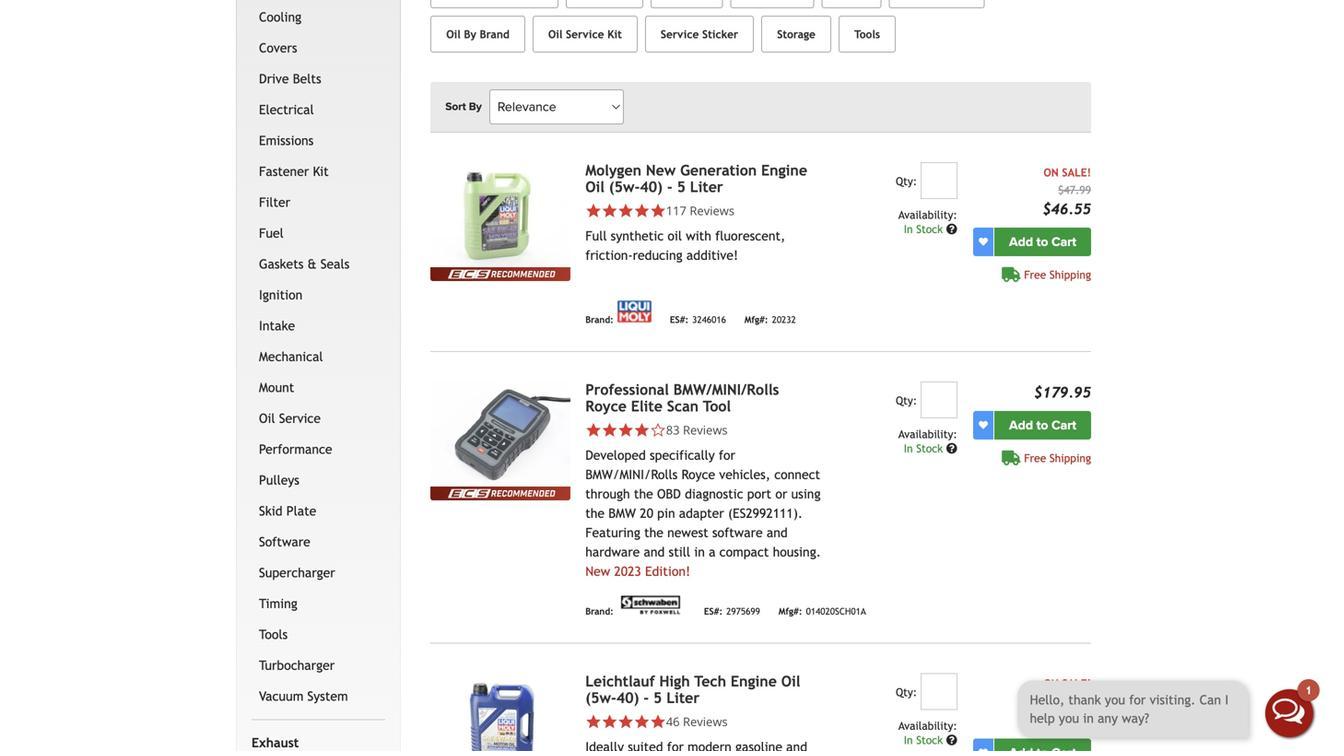 Task type: vqa. For each thing, say whether or not it's contained in the screenshot.
the leftmost "Assortment"
no



Task type: locate. For each thing, give the bounding box(es) containing it.
2 ecs tuning recommends this product. image from the top
[[431, 487, 571, 501]]

star image
[[618, 203, 634, 219], [586, 422, 602, 439], [602, 422, 618, 439], [618, 422, 634, 439]]

2 add from the top
[[1010, 418, 1034, 434]]

1 vertical spatial and
[[644, 545, 665, 560]]

1 vertical spatial free
[[1025, 452, 1047, 465]]

0 vertical spatial mfg#:
[[745, 314, 769, 325]]

sticker
[[703, 28, 739, 40]]

to down $179.95
[[1037, 418, 1049, 434]]

liter up 117 reviews in the top of the page
[[690, 179, 724, 196]]

engine inside leichtlauf high tech engine oil (5w-40) - 5 liter
[[731, 673, 777, 690]]

engine
[[762, 162, 808, 179], [731, 673, 777, 690]]

1 vertical spatial 5
[[654, 690, 662, 707]]

new up 117
[[646, 162, 676, 179]]

question circle image
[[947, 443, 958, 454], [947, 735, 958, 746]]

2 $47.99 from the top
[[1059, 695, 1092, 708]]

3 in from the top
[[904, 734, 913, 747]]

brand: for professional bmw/mini/rolls royce elite scan tool
[[586, 606, 614, 617]]

new
[[646, 162, 676, 179], [586, 565, 611, 579]]

0 vertical spatial and
[[767, 526, 788, 541]]

ecs tuning recommends this product. image
[[431, 268, 571, 281], [431, 487, 571, 501]]

0 vertical spatial reviews
[[690, 203, 735, 219]]

new down hardware
[[586, 565, 611, 579]]

0 horizontal spatial -
[[644, 690, 649, 707]]

2 availability: from the top
[[899, 428, 958, 441]]

0 vertical spatial add
[[1010, 234, 1034, 250]]

(5w- inside leichtlauf high tech engine oil (5w-40) - 5 liter
[[586, 690, 617, 707]]

leichtlauf
[[586, 673, 655, 690]]

brand: for molygen new generation engine oil (5w-40) - 5 liter
[[586, 314, 614, 325]]

1 add to wish list image from the top
[[979, 238, 989, 247]]

1 horizontal spatial mfg#:
[[779, 606, 803, 617]]

by for sort
[[469, 100, 482, 114]]

0 horizontal spatial royce
[[586, 398, 627, 415]]

brand: left liqui-moly - corporate logo
[[586, 314, 614, 325]]

2 to from the top
[[1037, 418, 1049, 434]]

a
[[709, 545, 716, 560]]

add to wish list image for 2nd add to cart "button" from the bottom
[[979, 238, 989, 247]]

molygen new generation engine oil (5w-40) - 5 liter link
[[586, 162, 808, 196]]

- left high
[[644, 690, 649, 707]]

0 vertical spatial availability:
[[899, 209, 958, 221]]

1 vertical spatial qty:
[[896, 394, 918, 407]]

2 $46.55 from the top
[[1043, 712, 1092, 729]]

oil service kit link
[[533, 16, 638, 53]]

cart
[[1052, 234, 1077, 250], [1052, 418, 1077, 434]]

0 vertical spatial qty:
[[896, 175, 918, 188]]

friction-
[[586, 248, 633, 263]]

new inside molygen new generation engine oil (5w-40) - 5 liter
[[646, 162, 676, 179]]

1 vertical spatial add to cart
[[1010, 418, 1077, 434]]

(5w- left high
[[586, 690, 617, 707]]

in for molygen new generation engine oil (5w-40) - 5 liter
[[904, 223, 913, 236]]

and up edition!
[[644, 545, 665, 560]]

newest
[[668, 526, 709, 541]]

0 vertical spatial the
[[634, 487, 654, 502]]

tools link right storage link
[[839, 16, 896, 53]]

royce left the elite
[[586, 398, 627, 415]]

vehicles,
[[720, 468, 771, 482]]

0 horizontal spatial 40)
[[617, 690, 639, 707]]

1 cart from the top
[[1052, 234, 1077, 250]]

reviews
[[690, 203, 735, 219], [683, 422, 728, 439], [683, 714, 728, 730]]

0 horizontal spatial mfg#:
[[745, 314, 769, 325]]

kit
[[608, 28, 622, 40], [313, 164, 329, 179]]

the
[[634, 487, 654, 502], [586, 506, 605, 521], [645, 526, 664, 541]]

3 in stock from the top
[[904, 734, 947, 747]]

20
[[640, 506, 654, 521]]

1 vertical spatial (5w-
[[586, 690, 617, 707]]

es#: for tool
[[704, 606, 723, 617]]

reviews up with
[[690, 203, 735, 219]]

oil
[[446, 28, 461, 40], [549, 28, 563, 40], [586, 179, 605, 196], [259, 411, 275, 426], [782, 673, 801, 690]]

mfg#: left 20232
[[745, 314, 769, 325]]

0 vertical spatial es#:
[[670, 314, 689, 325]]

and down (es2992111).
[[767, 526, 788, 541]]

service inside engine subcategories element
[[279, 411, 321, 426]]

2 vertical spatial stock
[[917, 734, 944, 747]]

0 vertical spatial add to wish list image
[[979, 238, 989, 247]]

0 vertical spatial $47.99
[[1059, 184, 1092, 197]]

tools link
[[839, 16, 896, 53], [255, 620, 382, 650]]

(5w- up synthetic
[[609, 179, 640, 196]]

1 vertical spatial reviews
[[683, 422, 728, 439]]

to right question circle image
[[1037, 234, 1049, 250]]

mfg#: for professional bmw/mini/rolls royce elite scan tool
[[779, 606, 803, 617]]

0 vertical spatial 5
[[677, 179, 686, 196]]

ecs tuning recommends this product. image for professional bmw/mini/rolls royce elite scan tool
[[431, 487, 571, 501]]

1 vertical spatial to
[[1037, 418, 1049, 434]]

83 reviews link down the scan
[[666, 422, 728, 439]]

elite
[[631, 398, 663, 415]]

1 sale! from the top
[[1063, 166, 1092, 179]]

oil inside engine subcategories element
[[259, 411, 275, 426]]

2 add to wish list image from the top
[[979, 421, 989, 430]]

1 vertical spatial stock
[[917, 442, 944, 455]]

1 qty: from the top
[[896, 175, 918, 188]]

by left brand
[[464, 28, 477, 40]]

(5w-
[[609, 179, 640, 196], [586, 690, 617, 707]]

5 for high
[[654, 690, 662, 707]]

liter up 46 at the right bottom of page
[[667, 690, 700, 707]]

0 vertical spatial engine
[[762, 162, 808, 179]]

oil left brand
[[446, 28, 461, 40]]

1 vertical spatial tools
[[259, 627, 288, 642]]

1 horizontal spatial 40)
[[640, 179, 663, 196]]

storage link
[[762, 16, 832, 53]]

2 46 reviews link from the left
[[666, 714, 728, 730]]

1 vertical spatial on sale! $47.99 $46.55
[[1043, 677, 1092, 729]]

40) left high
[[617, 690, 639, 707]]

performance link
[[255, 434, 382, 465]]

2 qty: from the top
[[896, 394, 918, 407]]

1 vertical spatial by
[[469, 100, 482, 114]]

1 vertical spatial free shipping
[[1025, 452, 1092, 465]]

2 question circle image from the top
[[947, 735, 958, 746]]

1 stock from the top
[[917, 223, 944, 236]]

2 cart from the top
[[1052, 418, 1077, 434]]

oil for oil service kit
[[549, 28, 563, 40]]

1 vertical spatial $47.99
[[1059, 695, 1092, 708]]

liter for generation
[[690, 179, 724, 196]]

oil down mfg#: 014020sch01a
[[782, 673, 801, 690]]

fastener kit
[[259, 164, 329, 179]]

0 horizontal spatial new
[[586, 565, 611, 579]]

0 horizontal spatial es#:
[[670, 314, 689, 325]]

0 vertical spatial -
[[668, 179, 673, 196]]

- for high
[[644, 690, 649, 707]]

liter inside molygen new generation engine oil (5w-40) - 5 liter
[[690, 179, 724, 196]]

(es2992111).
[[728, 506, 803, 521]]

kit left service sticker
[[608, 28, 622, 40]]

by for oil
[[464, 28, 477, 40]]

83 reviews link down tool
[[586, 422, 824, 439]]

kit down emissions link
[[313, 164, 329, 179]]

0 vertical spatial royce
[[586, 398, 627, 415]]

- up 117
[[668, 179, 673, 196]]

liter inside leichtlauf high tech engine oil (5w-40) - 5 liter
[[667, 690, 700, 707]]

- inside molygen new generation engine oil (5w-40) - 5 liter
[[668, 179, 673, 196]]

connect
[[775, 468, 821, 482]]

oil right brand
[[549, 28, 563, 40]]

developed
[[586, 448, 646, 463]]

0 vertical spatial $46.55
[[1043, 201, 1092, 218]]

es#:
[[670, 314, 689, 325], [704, 606, 723, 617]]

the down through
[[586, 506, 605, 521]]

service for oil service kit
[[566, 28, 604, 40]]

service right brand
[[566, 28, 604, 40]]

add to cart down $179.95
[[1010, 418, 1077, 434]]

qty: for molygen new generation engine oil (5w-40) - 5 liter
[[896, 175, 918, 188]]

liqui-moly - corporate logo image
[[618, 301, 652, 323]]

2 add to cart button from the top
[[995, 411, 1092, 440]]

reviews right 46 at the right bottom of page
[[683, 714, 728, 730]]

1 in from the top
[[904, 223, 913, 236]]

es#: 3246016
[[670, 314, 727, 325]]

tools inside engine subcategories element
[[259, 627, 288, 642]]

2 sale! from the top
[[1063, 677, 1092, 690]]

1 vertical spatial royce
[[682, 468, 716, 482]]

royce up diagnostic
[[682, 468, 716, 482]]

0 horizontal spatial 5
[[654, 690, 662, 707]]

2 stock from the top
[[917, 442, 944, 455]]

40) inside leichtlauf high tech engine oil (5w-40) - 5 liter
[[617, 690, 639, 707]]

0 vertical spatial free
[[1025, 268, 1047, 281]]

0 vertical spatial free shipping
[[1025, 268, 1092, 281]]

1 vertical spatial the
[[586, 506, 605, 521]]

2 in from the top
[[904, 442, 913, 455]]

40) up synthetic
[[640, 179, 663, 196]]

0 vertical spatial bmw/mini/rolls
[[674, 381, 780, 399]]

46
[[666, 714, 680, 730]]

2 vertical spatial availability:
[[899, 720, 958, 733]]

1 horizontal spatial -
[[668, 179, 673, 196]]

add to cart button right question circle image
[[995, 228, 1092, 257]]

generation
[[681, 162, 757, 179]]

engine inside molygen new generation engine oil (5w-40) - 5 liter
[[762, 162, 808, 179]]

reviews for new
[[690, 203, 735, 219]]

1 question circle image from the top
[[947, 443, 958, 454]]

oil up full at left top
[[586, 179, 605, 196]]

bmw/mini/rolls inside the professional bmw/mini/rolls royce elite scan tool
[[674, 381, 780, 399]]

mfg#: for molygen new generation engine oil (5w-40) - 5 liter
[[745, 314, 769, 325]]

pin
[[658, 506, 676, 521]]

seals
[[321, 257, 350, 271]]

tools down timing
[[259, 627, 288, 642]]

tools link up "turbocharger"
[[255, 620, 382, 650]]

housing.
[[773, 545, 821, 560]]

intake
[[259, 318, 295, 333]]

1 vertical spatial liter
[[667, 690, 700, 707]]

engine for tech
[[731, 673, 777, 690]]

0 horizontal spatial tools
[[259, 627, 288, 642]]

1 46 reviews link from the left
[[586, 714, 824, 730]]

1 to from the top
[[1037, 234, 1049, 250]]

mfg#: left 014020sch01a
[[779, 606, 803, 617]]

1 add to cart button from the top
[[995, 228, 1092, 257]]

1 horizontal spatial royce
[[682, 468, 716, 482]]

0 vertical spatial (5w-
[[609, 179, 640, 196]]

1 horizontal spatial and
[[767, 526, 788, 541]]

1 vertical spatial on
[[1044, 677, 1059, 690]]

in
[[904, 223, 913, 236], [904, 442, 913, 455], [904, 734, 913, 747]]

by right sort
[[469, 100, 482, 114]]

availability: for $179.95
[[899, 428, 958, 441]]

molygen new generation engine oil (5w-40) - 5 liter
[[586, 162, 808, 196]]

46 reviews link
[[586, 714, 824, 730], [666, 714, 728, 730]]

bmw/mini/rolls inside developed specifically for bmw/mini/rolls royce vehicles, connect through the obd diagnostic port or using the bmw 20 pin adapter (es2992111). featuring the newest software and hardware and still in a compact housing. new 2023 edition!
[[586, 468, 678, 482]]

add to cart right question circle image
[[1010, 234, 1077, 250]]

reviews down tool
[[683, 422, 728, 439]]

1 vertical spatial brand:
[[586, 606, 614, 617]]

2 vertical spatial in stock
[[904, 734, 947, 747]]

1 vertical spatial in
[[904, 442, 913, 455]]

1 83 reviews link from the left
[[586, 422, 824, 439]]

1 vertical spatial es#:
[[704, 606, 723, 617]]

83 reviews link
[[586, 422, 824, 439], [666, 422, 728, 439]]

1 add from the top
[[1010, 234, 1034, 250]]

2 in stock from the top
[[904, 442, 947, 455]]

0 vertical spatial on sale! $47.99 $46.55
[[1043, 166, 1092, 218]]

1 horizontal spatial 5
[[677, 179, 686, 196]]

1 availability: from the top
[[899, 209, 958, 221]]

system
[[308, 689, 348, 704]]

0 vertical spatial add to cart
[[1010, 234, 1077, 250]]

1 vertical spatial question circle image
[[947, 735, 958, 746]]

bmw/mini/rolls up 83 reviews
[[674, 381, 780, 399]]

5 inside molygen new generation engine oil (5w-40) - 5 liter
[[677, 179, 686, 196]]

None number field
[[921, 162, 958, 199], [921, 382, 958, 419], [921, 674, 958, 711], [921, 162, 958, 199], [921, 382, 958, 419], [921, 674, 958, 711]]

es#: left 2975699
[[704, 606, 723, 617]]

2 vertical spatial in
[[904, 734, 913, 747]]

1 vertical spatial sale!
[[1063, 677, 1092, 690]]

0 vertical spatial shipping
[[1050, 268, 1092, 281]]

5 inside leichtlauf high tech engine oil (5w-40) - 5 liter
[[654, 690, 662, 707]]

vacuum system link
[[255, 681, 382, 712]]

on sale! $47.99 $46.55
[[1043, 166, 1092, 218], [1043, 677, 1092, 729]]

qty:
[[896, 175, 918, 188], [896, 394, 918, 407], [896, 686, 918, 699]]

empty star image
[[650, 422, 666, 439]]

0 vertical spatial brand:
[[586, 314, 614, 325]]

1 horizontal spatial new
[[646, 162, 676, 179]]

0 vertical spatial new
[[646, 162, 676, 179]]

add to cart button down $179.95
[[995, 411, 1092, 440]]

add to wish list image
[[979, 238, 989, 247], [979, 421, 989, 430], [979, 749, 989, 752]]

- inside leichtlauf high tech engine oil (5w-40) - 5 liter
[[644, 690, 649, 707]]

scan
[[667, 398, 699, 415]]

2 shipping from the top
[[1050, 452, 1092, 465]]

star image
[[586, 203, 602, 219], [602, 203, 618, 219], [634, 203, 650, 219], [650, 203, 666, 219], [634, 422, 650, 439], [586, 714, 602, 730], [602, 714, 618, 730], [618, 714, 634, 730], [634, 714, 650, 730], [650, 714, 666, 730]]

40) inside molygen new generation engine oil (5w-40) - 5 liter
[[640, 179, 663, 196]]

bmw/mini/rolls down "developed"
[[586, 468, 678, 482]]

1 vertical spatial cart
[[1052, 418, 1077, 434]]

gaskets & seals
[[259, 257, 350, 271]]

engine right generation
[[762, 162, 808, 179]]

(5w- for molygen
[[609, 179, 640, 196]]

(5w- inside molygen new generation engine oil (5w-40) - 5 liter
[[609, 179, 640, 196]]

1 vertical spatial $46.55
[[1043, 712, 1092, 729]]

2 vertical spatial add to wish list image
[[979, 749, 989, 752]]

turbocharger link
[[255, 650, 382, 681]]

mfg#:
[[745, 314, 769, 325], [779, 606, 803, 617]]

new inside developed specifically for bmw/mini/rolls royce vehicles, connect through the obd diagnostic port or using the bmw 20 pin adapter (es2992111). featuring the newest software and hardware and still in a compact housing. new 2023 edition!
[[586, 565, 611, 579]]

0 vertical spatial stock
[[917, 223, 944, 236]]

service for oil service
[[279, 411, 321, 426]]

es#: left 3246016
[[670, 314, 689, 325]]

the down 20
[[645, 526, 664, 541]]

0 vertical spatial tools link
[[839, 16, 896, 53]]

brand: left schwaben by foxwell - corporate logo
[[586, 606, 614, 617]]

2 on from the top
[[1044, 677, 1059, 690]]

sale!
[[1063, 166, 1092, 179], [1063, 677, 1092, 690]]

ignition link
[[255, 280, 382, 311]]

- for new
[[668, 179, 673, 196]]

1 vertical spatial bmw/mini/rolls
[[586, 468, 678, 482]]

0 vertical spatial in
[[904, 223, 913, 236]]

0 vertical spatial by
[[464, 28, 477, 40]]

cart for 2nd add to cart "button" from the bottom
[[1052, 234, 1077, 250]]

shipping
[[1050, 268, 1092, 281], [1050, 452, 1092, 465]]

0 vertical spatial 40)
[[640, 179, 663, 196]]

1 vertical spatial kit
[[313, 164, 329, 179]]

0 vertical spatial cart
[[1052, 234, 1077, 250]]

1 vertical spatial mfg#:
[[779, 606, 803, 617]]

2 brand: from the top
[[586, 606, 614, 617]]

brand:
[[586, 314, 614, 325], [586, 606, 614, 617]]

the up 20
[[634, 487, 654, 502]]

in
[[695, 545, 705, 560]]

0 vertical spatial on
[[1044, 166, 1059, 179]]

1 horizontal spatial es#:
[[704, 606, 723, 617]]

1 vertical spatial shipping
[[1050, 452, 1092, 465]]

in stock
[[904, 223, 947, 236], [904, 442, 947, 455], [904, 734, 947, 747]]

add
[[1010, 234, 1034, 250], [1010, 418, 1034, 434]]

professional bmw/mini/rolls royce elite scan tool
[[586, 381, 780, 415]]

1 horizontal spatial service
[[566, 28, 604, 40]]

sort by
[[446, 100, 482, 114]]

-
[[668, 179, 673, 196], [644, 690, 649, 707]]

1 on from the top
[[1044, 166, 1059, 179]]

1 vertical spatial ecs tuning recommends this product. image
[[431, 487, 571, 501]]

free
[[1025, 268, 1047, 281], [1025, 452, 1047, 465]]

engine right tech
[[731, 673, 777, 690]]

2 free shipping from the top
[[1025, 452, 1092, 465]]

0 horizontal spatial kit
[[313, 164, 329, 179]]

1 horizontal spatial kit
[[608, 28, 622, 40]]

service
[[566, 28, 604, 40], [661, 28, 699, 40], [279, 411, 321, 426]]

1 in stock from the top
[[904, 223, 947, 236]]

0 vertical spatial to
[[1037, 234, 1049, 250]]

tools
[[855, 28, 881, 40], [259, 627, 288, 642]]

1 ecs tuning recommends this product. image from the top
[[431, 268, 571, 281]]

0 vertical spatial ecs tuning recommends this product. image
[[431, 268, 571, 281]]

service left the sticker in the top of the page
[[661, 28, 699, 40]]

qty: for professional bmw/mini/rolls royce elite scan tool
[[896, 394, 918, 407]]

1 vertical spatial new
[[586, 565, 611, 579]]

filter link
[[255, 187, 382, 218]]

add to cart
[[1010, 234, 1077, 250], [1010, 418, 1077, 434]]

1 vertical spatial availability:
[[899, 428, 958, 441]]

covers link
[[255, 33, 382, 63]]

software link
[[255, 527, 382, 558]]

tools right storage
[[855, 28, 881, 40]]

edition!
[[645, 565, 691, 579]]

oil down the mount
[[259, 411, 275, 426]]

40) for leichtlauf
[[617, 690, 639, 707]]

0 vertical spatial add to cart button
[[995, 228, 1092, 257]]

1 brand: from the top
[[586, 314, 614, 325]]

$47.99
[[1059, 184, 1092, 197], [1059, 695, 1092, 708]]

service up performance
[[279, 411, 321, 426]]

compact
[[720, 545, 769, 560]]

gaskets & seals link
[[255, 249, 382, 280]]

0 vertical spatial in stock
[[904, 223, 947, 236]]

1 vertical spatial in stock
[[904, 442, 947, 455]]

0 vertical spatial question circle image
[[947, 443, 958, 454]]

ignition
[[259, 288, 303, 302]]

1 vertical spatial 40)
[[617, 690, 639, 707]]

availability: for on sale!
[[899, 209, 958, 221]]

oil for oil service
[[259, 411, 275, 426]]



Task type: describe. For each thing, give the bounding box(es) containing it.
oil inside molygen new generation engine oil (5w-40) - 5 liter
[[586, 179, 605, 196]]

2 horizontal spatial service
[[661, 28, 699, 40]]

1 free from the top
[[1025, 268, 1047, 281]]

still
[[669, 545, 691, 560]]

add for 2nd add to cart "button" from the bottom
[[1010, 234, 1034, 250]]

electrical link
[[255, 94, 382, 125]]

cart for second add to cart "button"
[[1052, 418, 1077, 434]]

mfg#: 20232
[[745, 314, 797, 325]]

skid
[[259, 504, 283, 519]]

46 reviews
[[666, 714, 728, 730]]

vacuum
[[259, 689, 304, 704]]

liter for tech
[[667, 690, 700, 707]]

mount link
[[255, 372, 382, 403]]

2 83 reviews link from the left
[[666, 422, 728, 439]]

exhaust link
[[248, 728, 382, 752]]

reducing
[[633, 248, 683, 263]]

plate
[[287, 504, 317, 519]]

2 free from the top
[[1025, 452, 1047, 465]]

sort
[[446, 100, 466, 114]]

mechanical link
[[255, 341, 382, 372]]

fluorescent,
[[716, 229, 786, 244]]

cooling link
[[255, 2, 382, 33]]

mfg#: 014020sch01a
[[779, 606, 867, 617]]

stock for on sale!
[[917, 223, 944, 236]]

pulleys
[[259, 473, 300, 488]]

software
[[713, 526, 763, 541]]

83 reviews
[[666, 422, 728, 439]]

brand
[[480, 28, 510, 40]]

(5w- for leichtlauf
[[586, 690, 617, 707]]

fuel link
[[255, 218, 382, 249]]

service sticker link
[[645, 16, 754, 53]]

oil service
[[259, 411, 321, 426]]

2 on sale! $47.99 $46.55 from the top
[[1043, 677, 1092, 729]]

skid plate
[[259, 504, 317, 519]]

3 qty: from the top
[[896, 686, 918, 699]]

filter
[[259, 195, 291, 210]]

drive
[[259, 71, 289, 86]]

adapter
[[679, 506, 725, 521]]

2023
[[615, 565, 642, 579]]

es#: 2975699
[[704, 606, 761, 617]]

fastener
[[259, 164, 309, 179]]

software
[[259, 535, 311, 549]]

bmw
[[609, 506, 636, 521]]

developed specifically for bmw/mini/rolls royce vehicles, connect through the obd diagnostic port or using the bmw 20 pin adapter (es2992111). featuring the newest software and hardware and still in a compact housing. new 2023 edition!
[[586, 448, 821, 579]]

kit inside engine subcategories element
[[313, 164, 329, 179]]

oil by brand link
[[431, 16, 525, 53]]

oil
[[668, 229, 682, 244]]

1 on sale! $47.99 $46.55 from the top
[[1043, 166, 1092, 218]]

1 117 reviews link from the left
[[586, 203, 824, 219]]

0 horizontal spatial tools link
[[255, 620, 382, 650]]

port
[[748, 487, 772, 502]]

2 vertical spatial the
[[645, 526, 664, 541]]

0 vertical spatial tools
[[855, 28, 881, 40]]

engine subcategories element
[[252, 0, 386, 720]]

gaskets
[[259, 257, 304, 271]]

storage
[[778, 28, 816, 40]]

3 availability: from the top
[[899, 720, 958, 733]]

supercharger
[[259, 566, 335, 580]]

014020sch01a
[[806, 606, 867, 617]]

1 shipping from the top
[[1050, 268, 1092, 281]]

professional bmw/mini/rolls royce elite scan tool link
[[586, 381, 780, 415]]

mount
[[259, 380, 294, 395]]

oil by brand
[[446, 28, 510, 40]]

fastener kit link
[[255, 156, 382, 187]]

stock for $179.95
[[917, 442, 944, 455]]

oil service kit
[[549, 28, 622, 40]]

5 for new
[[677, 179, 686, 196]]

engine for generation
[[762, 162, 808, 179]]

es#2785255 - 2332 - leichtlauf high tech engine oil (5w-40) - 5 liter - ideally suited for modern gasoline and diesel engines with multi-valve and turbocharging technology - liqui-moly - audi bmw volkswagen mercedes benz mini porsche image
[[431, 674, 571, 752]]

2 add to cart from the top
[[1010, 418, 1077, 434]]

117 reviews
[[666, 203, 735, 219]]

professional
[[586, 381, 669, 399]]

specifically
[[650, 448, 715, 463]]

3 stock from the top
[[917, 734, 944, 747]]

in for professional bmw/mini/rolls royce elite scan tool
[[904, 442, 913, 455]]

20232
[[772, 314, 797, 325]]

cooling
[[259, 10, 302, 24]]

in stock for on sale!
[[904, 223, 947, 236]]

117
[[666, 203, 687, 219]]

through
[[586, 487, 630, 502]]

1 $47.99 from the top
[[1059, 184, 1092, 197]]

pulleys link
[[255, 465, 382, 496]]

full synthetic oil with fluorescent, friction-reducing additive!
[[586, 229, 786, 263]]

hardware
[[586, 545, 640, 560]]

reviews for bmw/mini/rolls
[[683, 422, 728, 439]]

0 horizontal spatial and
[[644, 545, 665, 560]]

question circle image
[[947, 224, 958, 235]]

timing
[[259, 596, 298, 611]]

exhaust
[[252, 736, 299, 750]]

1 free shipping from the top
[[1025, 268, 1092, 281]]

royce inside developed specifically for bmw/mini/rolls royce vehicles, connect through the obd diagnostic port or using the bmw 20 pin adapter (es2992111). featuring the newest software and hardware and still in a compact housing. new 2023 edition!
[[682, 468, 716, 482]]

2 vertical spatial reviews
[[683, 714, 728, 730]]

electrical
[[259, 102, 314, 117]]

emissions link
[[255, 125, 382, 156]]

tool
[[703, 398, 731, 415]]

in stock for $179.95
[[904, 442, 947, 455]]

es#2975699 - 014020sch01a - professional bmw/mini/rolls royce elite scan tool - developed specifically for bmw/mini/rolls royce vehicles, connect through the obd diagnostic port or using the bmw 20 pin adapter (es2992111). featuring the newest software and hardware and still in a compact housing. - schwaben by foxwell - bmw mini image
[[431, 382, 571, 487]]

add to wish list image for second add to cart "button"
[[979, 421, 989, 430]]

1 add to cart from the top
[[1010, 234, 1077, 250]]

skid plate link
[[255, 496, 382, 527]]

add for second add to cart "button"
[[1010, 418, 1034, 434]]

high
[[660, 673, 690, 690]]

full
[[586, 229, 607, 244]]

molygen
[[586, 162, 642, 179]]

vacuum system
[[259, 689, 348, 704]]

es#3246016 - 20232 - molygen new generation engine oil (5w-40) - 5 liter - full synthetic oil with fluorescent, friction-reducing additive! - liqui-moly - audi bmw volkswagen mercedes benz mini porsche image
[[431, 162, 571, 268]]

performance
[[259, 442, 332, 457]]

turbocharger
[[259, 658, 335, 673]]

3 add to wish list image from the top
[[979, 749, 989, 752]]

2 117 reviews link from the left
[[666, 203, 735, 219]]

40) for molygen
[[640, 179, 663, 196]]

diagnostic
[[685, 487, 744, 502]]

oil inside leichtlauf high tech engine oil (5w-40) - 5 liter
[[782, 673, 801, 690]]

leichtlauf high tech engine oil (5w-40) - 5 liter link
[[586, 673, 801, 707]]

oil for oil by brand
[[446, 28, 461, 40]]

oil service link
[[255, 403, 382, 434]]

royce inside the professional bmw/mini/rolls royce elite scan tool
[[586, 398, 627, 415]]

0 vertical spatial kit
[[608, 28, 622, 40]]

covers
[[259, 40, 297, 55]]

1 $46.55 from the top
[[1043, 201, 1092, 218]]

using
[[792, 487, 821, 502]]

ecs tuning recommends this product. image for molygen new generation engine oil (5w-40) - 5 liter
[[431, 268, 571, 281]]

for
[[719, 448, 736, 463]]

belts
[[293, 71, 321, 86]]

2975699
[[727, 606, 761, 617]]

es#: for (5w-
[[670, 314, 689, 325]]

&
[[308, 257, 317, 271]]

83
[[666, 422, 680, 439]]

schwaben by foxwell - corporate logo image
[[618, 596, 686, 615]]

mechanical
[[259, 349, 323, 364]]



